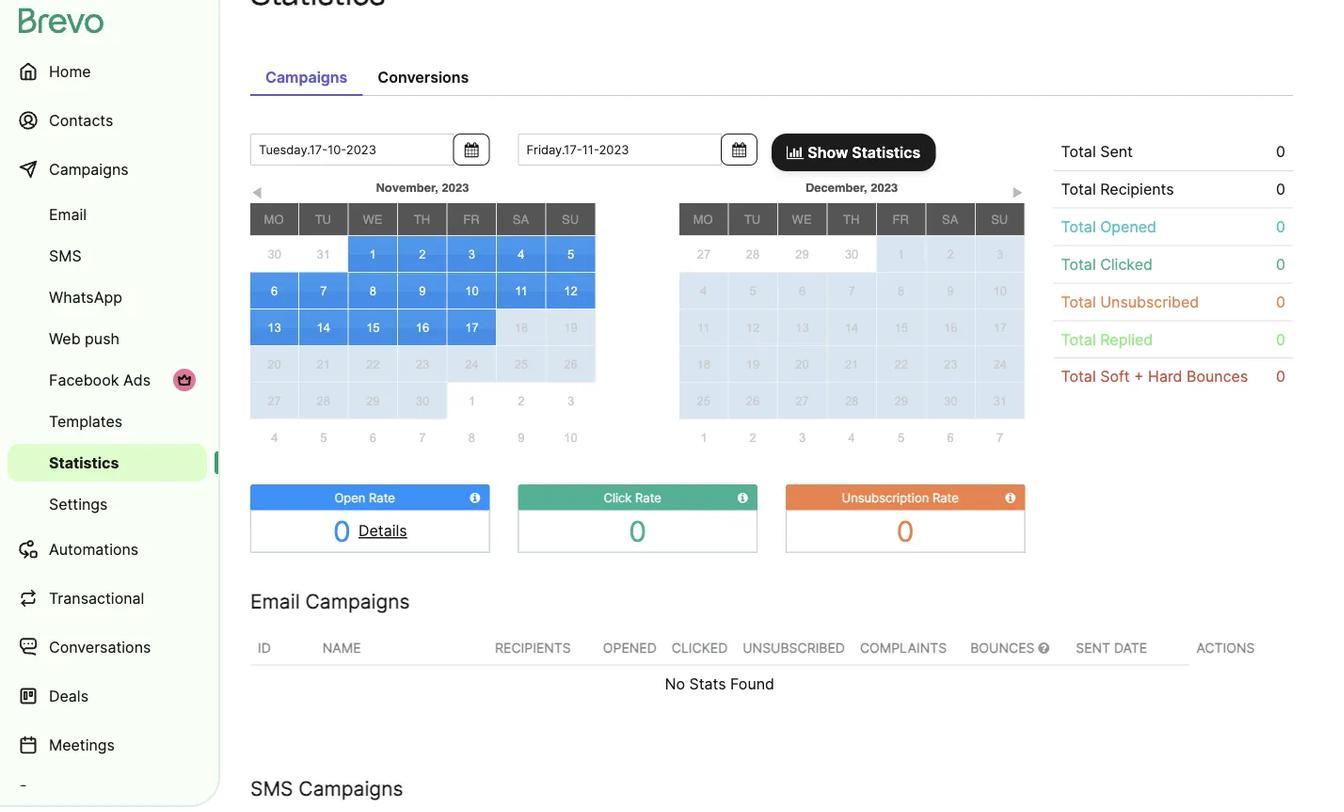 Task type: locate. For each thing, give the bounding box(es) containing it.
statistics inside button
[[852, 144, 921, 162]]

unsubscribed up replied
[[1101, 293, 1200, 312]]

0 horizontal spatial 27 link
[[250, 384, 299, 419]]

1 total from the top
[[1062, 143, 1097, 161]]

click rate
[[604, 491, 662, 506]]

0 horizontal spatial 15 link
[[349, 310, 397, 346]]

1 horizontal spatial 22 link
[[877, 347, 926, 383]]

deals
[[49, 687, 89, 706]]

statistics
[[852, 144, 921, 162], [49, 454, 119, 472]]

1 tu from the left
[[315, 213, 331, 227]]

campaigns link up the from text box
[[250, 59, 363, 97]]

0 horizontal spatial sa
[[513, 213, 529, 227]]

1 we from the left
[[363, 213, 383, 227]]

0 vertical spatial opened
[[1101, 218, 1157, 237]]

1 fr from the left
[[463, 213, 480, 227]]

1 vertical spatial 19 link
[[729, 347, 778, 383]]

bounces right hard
[[1187, 368, 1249, 387]]

2 16 from the left
[[944, 321, 958, 335]]

28
[[746, 248, 760, 262], [317, 395, 331, 409], [845, 395, 859, 409]]

0 horizontal spatial 13
[[268, 321, 281, 335]]

transactional
[[49, 589, 144, 608]]

2 20 from the left
[[796, 358, 810, 372]]

total opened
[[1062, 218, 1157, 237]]

0
[[1277, 143, 1286, 161], [1277, 181, 1286, 199], [1277, 218, 1286, 237], [1277, 256, 1286, 274], [1277, 293, 1286, 312], [1277, 331, 1286, 349], [1277, 368, 1286, 387], [333, 515, 351, 549], [629, 515, 647, 549], [897, 515, 915, 549]]

2 info circle image from the left
[[1006, 492, 1016, 505]]

0 vertical spatial 25
[[515, 358, 528, 372]]

1 horizontal spatial 15 link
[[877, 310, 926, 346]]

1 13 from the left
[[268, 321, 281, 335]]

1 horizontal spatial 25 link
[[680, 384, 728, 419]]

2 21 link from the left
[[828, 347, 876, 383]]

1 horizontal spatial 8
[[469, 431, 476, 445]]

13 link
[[250, 310, 299, 346], [779, 310, 827, 346]]

8
[[370, 284, 377, 298], [898, 284, 905, 298], [469, 431, 476, 445]]

0 horizontal spatial 20
[[268, 358, 281, 372]]

1 sa from the left
[[513, 213, 529, 227]]

1 13 link from the left
[[250, 310, 299, 346]]

26 for the topmost 26 link
[[564, 358, 578, 372]]

1 24 from the left
[[465, 358, 479, 372]]

email for email campaigns
[[250, 590, 300, 614]]

open
[[335, 491, 366, 506]]

2 15 from the left
[[895, 321, 908, 335]]

0 vertical spatial email
[[49, 205, 87, 224]]

web
[[49, 330, 81, 348]]

su down to text field
[[562, 213, 579, 227]]

email up sms link
[[49, 205, 87, 224]]

we down the november,
[[363, 213, 383, 227]]

1 su from the left
[[562, 213, 579, 227]]

facebook ads link
[[8, 362, 207, 399]]

2023 inside december, 2023 ▶
[[871, 181, 899, 195]]

1 horizontal spatial fr
[[893, 213, 909, 227]]

su for 5
[[562, 213, 579, 227]]

email up id on the left bottom of the page
[[250, 590, 300, 614]]

unsubscribed up 'found'
[[743, 641, 845, 657]]

replied
[[1101, 331, 1154, 349]]

0 vertical spatial 31
[[317, 248, 331, 262]]

rate for open rate
[[369, 491, 395, 506]]

16
[[416, 321, 429, 335], [944, 321, 958, 335]]

statistics up december, 2023 ▶
[[852, 144, 921, 162]]

1 horizontal spatial 9
[[518, 431, 525, 445]]

th down november, 2023 link
[[414, 213, 430, 227]]

1 horizontal spatial 13 link
[[779, 310, 827, 346]]

From text field
[[250, 134, 454, 166]]

◀ link
[[250, 182, 265, 201]]

1 15 from the left
[[366, 321, 380, 335]]

3 total from the top
[[1062, 218, 1097, 237]]

bounces left sent
[[971, 641, 1039, 657]]

0 for total recipients
[[1277, 181, 1286, 199]]

23 link
[[398, 347, 447, 383], [927, 347, 975, 383]]

2 2023 from the left
[[871, 181, 899, 195]]

rate right open
[[369, 491, 395, 506]]

rate right "click"
[[636, 491, 662, 506]]

1 vertical spatial campaigns link
[[8, 147, 207, 192]]

th for 30
[[844, 213, 860, 227]]

2 total from the top
[[1062, 181, 1097, 199]]

2023 down calendar icon
[[442, 181, 469, 195]]

0 horizontal spatial statistics
[[49, 454, 119, 472]]

1 rate from the left
[[369, 491, 395, 506]]

2 14 from the left
[[845, 321, 859, 335]]

1 horizontal spatial clicked
[[1101, 256, 1153, 274]]

11 link
[[497, 274, 546, 309], [680, 310, 728, 346]]

0 vertical spatial 18
[[515, 321, 528, 335]]

recipients
[[1101, 181, 1175, 199], [495, 641, 571, 657]]

total down total clicked
[[1062, 293, 1097, 312]]

1 horizontal spatial 16
[[944, 321, 958, 335]]

1 vertical spatial recipients
[[495, 641, 571, 657]]

rate right unsubscription
[[933, 491, 959, 506]]

actions
[[1197, 641, 1255, 657]]

info circle image
[[470, 492, 481, 505]]

total left 'sent'
[[1062, 143, 1097, 161]]

0 horizontal spatial su
[[562, 213, 579, 227]]

2 horizontal spatial 8 link
[[877, 274, 926, 309]]

1 horizontal spatial 17
[[994, 321, 1007, 335]]

total down total sent
[[1062, 181, 1097, 199]]

14 link
[[299, 310, 348, 346], [828, 310, 876, 346]]

1 vertical spatial 12 link
[[729, 310, 778, 346]]

1 horizontal spatial 25
[[697, 395, 711, 409]]

su
[[562, 213, 579, 227], [992, 213, 1009, 227]]

26 link
[[547, 347, 595, 383], [729, 384, 778, 419]]

rate
[[369, 491, 395, 506], [636, 491, 662, 506], [933, 491, 959, 506]]

10
[[465, 284, 479, 298], [994, 284, 1007, 298], [564, 431, 578, 445]]

2 mo from the left
[[694, 213, 713, 227]]

10 for middle 10 link
[[564, 431, 578, 445]]

we
[[363, 213, 383, 227], [792, 213, 812, 227]]

total for total opened
[[1062, 218, 1097, 237]]

0 horizontal spatial 23 link
[[398, 347, 447, 383]]

1 horizontal spatial 9 link
[[497, 420, 546, 456]]

2 17 from the left
[[994, 321, 1007, 335]]

1 horizontal spatial info circle image
[[1006, 492, 1016, 505]]

4 total from the top
[[1062, 256, 1097, 274]]

total left soft
[[1062, 368, 1097, 387]]

th down 'december, 2023' link
[[844, 213, 860, 227]]

8 for 10 link to the right
[[898, 284, 905, 298]]

0 vertical spatial 25 link
[[497, 347, 546, 383]]

tu down calendar image at the right top
[[745, 213, 761, 227]]

2 tu from the left
[[745, 213, 761, 227]]

1 horizontal spatial 14 link
[[828, 310, 876, 346]]

1 17 link from the left
[[448, 310, 496, 346]]

8 link for 10 link to the right
[[877, 274, 926, 309]]

1 vertical spatial 31 link
[[976, 384, 1025, 419]]

1 vertical spatial 11
[[698, 321, 710, 335]]

show statistics button
[[772, 134, 936, 172]]

1 23 from the left
[[416, 358, 429, 372]]

16 link
[[398, 310, 447, 346], [927, 310, 975, 346]]

30
[[268, 248, 282, 262], [845, 248, 859, 262], [416, 395, 429, 409], [944, 395, 958, 409]]

2 13 link from the left
[[779, 310, 827, 346]]

total up total clicked
[[1062, 218, 1097, 237]]

29 link
[[778, 237, 827, 273], [349, 384, 397, 419], [877, 384, 926, 419]]

1 vertical spatial statistics
[[49, 454, 119, 472]]

th for 2
[[414, 213, 430, 227]]

23
[[416, 358, 429, 372], [944, 358, 958, 372]]

2 horizontal spatial 27 link
[[779, 384, 827, 419]]

2 24 from the left
[[994, 358, 1007, 372]]

fr down november, 2023 link
[[463, 213, 480, 227]]

sa for 4
[[513, 213, 529, 227]]

2 horizontal spatial 9 link
[[927, 274, 975, 309]]

2 horizontal spatial 8
[[898, 284, 905, 298]]

settings link
[[8, 486, 207, 524]]

0 horizontal spatial 10
[[465, 284, 479, 298]]

20 for 2nd 20 link from the left
[[796, 358, 810, 372]]

fr down december, 2023 ▶
[[893, 213, 909, 227]]

15 for 1st 15 link
[[366, 321, 380, 335]]

sms for sms
[[49, 247, 82, 265]]

4 link
[[497, 237, 546, 273], [680, 273, 728, 309], [250, 420, 299, 456], [827, 420, 877, 456]]

sms inside sms link
[[49, 247, 82, 265]]

24 for 2nd 24 link from the left
[[994, 358, 1007, 372]]

clicked up the stats
[[672, 641, 728, 657]]

5 total from the top
[[1062, 293, 1097, 312]]

0 horizontal spatial tu
[[315, 213, 331, 227]]

1 horizontal spatial 18
[[697, 358, 711, 372]]

0 horizontal spatial rate
[[369, 491, 395, 506]]

1 horizontal spatial 22
[[895, 358, 908, 372]]

2 th from the left
[[844, 213, 860, 227]]

1 22 from the left
[[366, 358, 380, 372]]

2 sa from the left
[[943, 213, 959, 227]]

10 link
[[448, 274, 496, 309], [976, 274, 1025, 309], [546, 420, 596, 456]]

0 horizontal spatial campaigns link
[[8, 147, 207, 192]]

calendar image
[[733, 143, 747, 158]]

1 horizontal spatial 12
[[746, 321, 760, 335]]

tu down the from text box
[[315, 213, 331, 227]]

2 su from the left
[[992, 213, 1009, 227]]

17 link
[[448, 310, 496, 346], [976, 310, 1025, 346]]

2 23 from the left
[[944, 358, 958, 372]]

1 vertical spatial clicked
[[672, 641, 728, 657]]

opened
[[1101, 218, 1157, 237], [603, 641, 657, 657]]

0 horizontal spatial 25
[[515, 358, 528, 372]]

total down total opened
[[1062, 256, 1097, 274]]

templates
[[49, 412, 123, 431]]

2023 for december,
[[871, 181, 899, 195]]

2 horizontal spatial 29
[[895, 395, 908, 409]]

29
[[796, 248, 810, 262], [366, 395, 380, 409], [895, 395, 908, 409]]

0 horizontal spatial 31
[[317, 248, 331, 262]]

email
[[49, 205, 87, 224], [250, 590, 300, 614]]

9 link
[[398, 274, 447, 309], [927, 274, 975, 309], [497, 420, 546, 456]]

0 horizontal spatial 21
[[317, 358, 331, 372]]

1 16 from the left
[[416, 321, 429, 335]]

9 link for 8 link for middle 10 link
[[497, 420, 546, 456]]

calls
[[49, 785, 83, 804]]

6 total from the top
[[1062, 331, 1097, 349]]

0 horizontal spatial info circle image
[[738, 492, 749, 505]]

7 total from the top
[[1062, 368, 1097, 387]]

17
[[465, 321, 479, 335], [994, 321, 1007, 335]]

0 horizontal spatial bounces
[[971, 641, 1039, 657]]

12
[[564, 284, 578, 298], [746, 321, 760, 335]]

9 for middle 10 link
[[518, 431, 525, 445]]

1 horizontal spatial 20 link
[[779, 347, 827, 383]]

8 link
[[349, 274, 397, 309], [877, 274, 926, 309], [447, 420, 497, 456]]

3 rate from the left
[[933, 491, 959, 506]]

▶
[[1013, 186, 1024, 201]]

settings
[[49, 495, 108, 514]]

1 horizontal spatial 21 link
[[828, 347, 876, 383]]

0 horizontal spatial 8
[[370, 284, 377, 298]]

december, 2023 link
[[729, 177, 976, 199]]

15
[[366, 321, 380, 335], [895, 321, 908, 335]]

0 horizontal spatial th
[[414, 213, 430, 227]]

0 horizontal spatial 19
[[564, 321, 578, 335]]

25 for the bottom the 25 link
[[697, 395, 711, 409]]

2 we from the left
[[792, 213, 812, 227]]

12 link
[[547, 274, 595, 309], [729, 310, 778, 346]]

transactional link
[[8, 576, 207, 621]]

20 for first 20 link from left
[[268, 358, 281, 372]]

1 horizontal spatial 11 link
[[680, 310, 728, 346]]

1 horizontal spatial recipients
[[1101, 181, 1175, 199]]

info circle image
[[738, 492, 749, 505], [1006, 492, 1016, 505]]

0 horizontal spatial 16
[[416, 321, 429, 335]]

hard
[[1149, 368, 1183, 387]]

26
[[564, 358, 578, 372], [746, 395, 760, 409]]

total for total unsubscribed
[[1062, 293, 1097, 312]]

clicked up total unsubscribed
[[1101, 256, 1153, 274]]

whatsapp
[[49, 288, 122, 306]]

12 for 12 'link' to the bottom
[[746, 321, 760, 335]]

28 link
[[729, 237, 778, 273], [299, 384, 348, 419], [828, 384, 876, 419]]

1 horizontal spatial 17 link
[[976, 310, 1025, 346]]

2 fr from the left
[[893, 213, 909, 227]]

calendar image
[[465, 143, 479, 158]]

2023 down show statistics
[[871, 181, 899, 195]]

found
[[731, 676, 775, 694]]

email for email
[[49, 205, 87, 224]]

web push
[[49, 330, 120, 348]]

home link
[[8, 49, 207, 94]]

1 horizontal spatial th
[[844, 213, 860, 227]]

su down december, 2023 ▶
[[992, 213, 1009, 227]]

1 horizontal spatial tu
[[745, 213, 761, 227]]

1 horizontal spatial rate
[[636, 491, 662, 506]]

2 22 from the left
[[895, 358, 908, 372]]

tu for 31
[[315, 213, 331, 227]]

31
[[317, 248, 331, 262], [994, 395, 1007, 409]]

13
[[268, 321, 281, 335], [796, 321, 810, 335]]

total
[[1062, 143, 1097, 161], [1062, 181, 1097, 199], [1062, 218, 1097, 237], [1062, 256, 1097, 274], [1062, 293, 1097, 312], [1062, 331, 1097, 349], [1062, 368, 1097, 387]]

0 horizontal spatial 22
[[366, 358, 380, 372]]

1 horizontal spatial 8 link
[[447, 420, 497, 456]]

1 horizontal spatial unsubscribed
[[1101, 293, 1200, 312]]

0 horizontal spatial 26 link
[[547, 347, 595, 383]]

1 mo from the left
[[264, 213, 284, 227]]

31 for leftmost "31" link
[[317, 248, 331, 262]]

left___rvooi image
[[177, 373, 192, 388]]

unsubscription
[[842, 491, 930, 506]]

4
[[518, 248, 525, 262], [701, 284, 707, 298], [271, 431, 278, 445], [849, 431, 856, 445]]

1 info circle image from the left
[[738, 492, 749, 505]]

2023
[[442, 181, 469, 195], [871, 181, 899, 195]]

conversations
[[49, 638, 151, 657]]

22 link
[[349, 347, 397, 383], [877, 347, 926, 383]]

total for total clicked
[[1062, 256, 1097, 274]]

14
[[317, 321, 331, 335], [845, 321, 859, 335]]

2 rate from the left
[[636, 491, 662, 506]]

0 vertical spatial 18 link
[[497, 310, 546, 346]]

fr for 1
[[893, 213, 909, 227]]

6 link
[[250, 273, 299, 309], [779, 273, 827, 309], [348, 420, 398, 456], [926, 420, 976, 456]]

tu for 28
[[745, 213, 761, 227]]

27
[[697, 248, 711, 262], [268, 395, 281, 409], [796, 395, 810, 409]]

24 for 2nd 24 link from right
[[465, 358, 479, 372]]

0 horizontal spatial 22 link
[[349, 347, 397, 383]]

no stats found
[[665, 676, 775, 694]]

5 link
[[547, 237, 595, 273], [729, 273, 778, 309], [299, 420, 348, 456], [877, 420, 926, 456]]

0 vertical spatial 19 link
[[547, 310, 595, 346]]

push
[[85, 330, 120, 348]]

2 13 from the left
[[796, 321, 810, 335]]

0 horizontal spatial fr
[[463, 213, 480, 227]]

2 22 link from the left
[[877, 347, 926, 383]]

11
[[515, 284, 528, 298], [698, 321, 710, 335]]

0 horizontal spatial 21 link
[[299, 347, 348, 383]]

0 for total opened
[[1277, 218, 1286, 237]]

0 for total replied
[[1277, 331, 1286, 349]]

0 vertical spatial 12
[[564, 284, 578, 298]]

we down december,
[[792, 213, 812, 227]]

0 horizontal spatial 14
[[317, 321, 331, 335]]

7 link
[[299, 273, 348, 309], [828, 273, 876, 309], [398, 420, 447, 456], [976, 420, 1025, 456]]

info circle image for click rate
[[738, 492, 749, 505]]

1 horizontal spatial opened
[[1101, 218, 1157, 237]]

9
[[419, 284, 426, 298], [948, 284, 955, 298], [518, 431, 525, 445]]

0 horizontal spatial 14 link
[[299, 310, 348, 346]]

campaigns link
[[250, 59, 363, 97], [8, 147, 207, 192]]

1 horizontal spatial 12 link
[[729, 310, 778, 346]]

statistics down templates
[[49, 454, 119, 472]]

1 horizontal spatial 18 link
[[680, 347, 728, 383]]

9 link for 8 link related to 10 link to the right
[[927, 274, 975, 309]]

1 th from the left
[[414, 213, 430, 227]]

1 horizontal spatial 19 link
[[729, 347, 778, 383]]

15 for second 15 link
[[895, 321, 908, 335]]

total left replied
[[1062, 331, 1097, 349]]

1 20 from the left
[[268, 358, 281, 372]]

open rate
[[335, 491, 395, 506]]

campaigns link up email link
[[8, 147, 207, 192]]

1 2023 from the left
[[442, 181, 469, 195]]

sa
[[513, 213, 529, 227], [943, 213, 959, 227]]



Task type: describe. For each thing, give the bounding box(es) containing it.
◀
[[251, 186, 264, 201]]

0 horizontal spatial 31 link
[[299, 237, 348, 273]]

whatsapp link
[[8, 279, 207, 316]]

1 horizontal spatial 29 link
[[778, 237, 827, 273]]

28 link for the middle 29 link
[[729, 237, 778, 273]]

23 for 2nd 23 link from the right
[[416, 358, 429, 372]]

su for 3
[[992, 213, 1009, 227]]

28 for the middle 29 link's 27 link
[[746, 248, 760, 262]]

2 horizontal spatial 27
[[796, 395, 810, 409]]

9 for 10 link to the right
[[948, 284, 955, 298]]

31 for the rightmost "31" link
[[994, 395, 1007, 409]]

contacts link
[[8, 98, 207, 143]]

1 horizontal spatial bounces
[[1187, 368, 1249, 387]]

2 14 link from the left
[[828, 310, 876, 346]]

automations link
[[8, 527, 207, 572]]

27 link for the middle 29 link
[[680, 237, 729, 273]]

automations
[[49, 540, 139, 559]]

templates link
[[8, 403, 207, 441]]

22 for first 22 link from right
[[895, 358, 908, 372]]

0 horizontal spatial 27
[[268, 395, 281, 409]]

1 vertical spatial 18
[[697, 358, 711, 372]]

conversations link
[[8, 625, 207, 670]]

1 24 link from the left
[[448, 347, 496, 383]]

1 horizontal spatial 29
[[796, 248, 810, 262]]

1 horizontal spatial 27
[[697, 248, 711, 262]]

show statistics
[[804, 144, 921, 162]]

1 vertical spatial bounces
[[971, 641, 1039, 657]]

1 horizontal spatial campaigns link
[[250, 59, 363, 97]]

2023 for november,
[[442, 181, 469, 195]]

1 horizontal spatial 31 link
[[976, 384, 1025, 419]]

0 vertical spatial clicked
[[1101, 256, 1153, 274]]

sent
[[1101, 143, 1134, 161]]

2 17 link from the left
[[976, 310, 1025, 346]]

unsubscription rate
[[842, 491, 959, 506]]

0 for total soft + hard bounces
[[1277, 368, 1286, 387]]

23 for 2nd 23 link from left
[[944, 358, 958, 372]]

email campaigns
[[250, 590, 410, 614]]

rate for unsubscription rate
[[933, 491, 959, 506]]

total replied
[[1062, 331, 1154, 349]]

date
[[1115, 641, 1148, 657]]

total clicked
[[1062, 256, 1153, 274]]

0 horizontal spatial 10 link
[[448, 274, 496, 309]]

contacts
[[49, 111, 113, 129]]

sms campaigns
[[250, 777, 403, 801]]

0 horizontal spatial 29 link
[[349, 384, 397, 419]]

calls link
[[8, 772, 207, 808]]

1 20 link from the left
[[250, 347, 299, 383]]

▶ link
[[1011, 182, 1025, 201]]

2 15 link from the left
[[877, 310, 926, 346]]

fr for 3
[[463, 213, 480, 227]]

0 horizontal spatial 9
[[419, 284, 426, 298]]

0 details
[[333, 515, 407, 549]]

12 for 12 'link' to the top
[[564, 284, 578, 298]]

conversions link
[[363, 59, 484, 97]]

8 link for middle 10 link
[[447, 420, 497, 456]]

10 for leftmost 10 link
[[465, 284, 479, 298]]

27 link for 29 link to the left
[[250, 384, 299, 419]]

total sent
[[1062, 143, 1134, 161]]

0 vertical spatial 12 link
[[547, 274, 595, 309]]

0 horizontal spatial 19 link
[[547, 310, 595, 346]]

1 15 link from the left
[[349, 310, 397, 346]]

0 horizontal spatial clicked
[[672, 641, 728, 657]]

0 horizontal spatial unsubscribed
[[743, 641, 845, 657]]

2 horizontal spatial 10 link
[[976, 274, 1025, 309]]

total recipients
[[1062, 181, 1175, 199]]

1 22 link from the left
[[349, 347, 397, 383]]

rate for click rate
[[636, 491, 662, 506]]

december, 2023 ▶
[[806, 181, 1024, 201]]

info circle image for unsubscription rate
[[1006, 492, 1016, 505]]

we for 1
[[363, 213, 383, 227]]

1 17 from the left
[[465, 321, 479, 335]]

8 for middle 10 link
[[469, 431, 476, 445]]

1 14 from the left
[[317, 321, 331, 335]]

email link
[[8, 196, 207, 234]]

1 horizontal spatial 26 link
[[729, 384, 778, 419]]

meetings link
[[8, 723, 207, 768]]

sms for sms campaigns
[[250, 777, 293, 801]]

2 16 link from the left
[[927, 310, 975, 346]]

1 21 link from the left
[[299, 347, 348, 383]]

1 21 from the left
[[317, 358, 331, 372]]

13 for 1st 13 link from right
[[796, 321, 810, 335]]

28 link for 29 link to the left
[[299, 384, 348, 419]]

0 horizontal spatial 29
[[366, 395, 380, 409]]

16 for 2nd 16 link from left
[[944, 321, 958, 335]]

mo for 27
[[694, 213, 713, 227]]

1 vertical spatial 25 link
[[680, 384, 728, 419]]

home
[[49, 62, 91, 81]]

soft
[[1101, 368, 1130, 387]]

2 20 link from the left
[[779, 347, 827, 383]]

bar chart image
[[787, 145, 804, 161]]

december,
[[806, 181, 868, 195]]

total for total recipients
[[1062, 181, 1097, 199]]

1 horizontal spatial 10 link
[[546, 420, 596, 456]]

16 for 2nd 16 link from the right
[[416, 321, 429, 335]]

0 horizontal spatial 18
[[515, 321, 528, 335]]

1 vertical spatial 19
[[746, 358, 760, 372]]

2 horizontal spatial 28
[[845, 395, 859, 409]]

details
[[359, 523, 407, 541]]

0 horizontal spatial 9 link
[[398, 274, 447, 309]]

conversions
[[378, 68, 469, 87]]

total for total replied
[[1062, 331, 1097, 349]]

0 vertical spatial recipients
[[1101, 181, 1175, 199]]

0 vertical spatial unsubscribed
[[1101, 293, 1200, 312]]

2 21 from the left
[[845, 358, 859, 372]]

name
[[323, 641, 361, 657]]

deals link
[[8, 674, 207, 719]]

total soft + hard bounces
[[1062, 368, 1249, 387]]

0 horizontal spatial 8 link
[[349, 274, 397, 309]]

click
[[604, 491, 632, 506]]

+
[[1135, 368, 1145, 387]]

0 vertical spatial 19
[[564, 321, 578, 335]]

complaints
[[860, 641, 947, 657]]

2 horizontal spatial 28 link
[[828, 384, 876, 419]]

1 vertical spatial 18 link
[[680, 347, 728, 383]]

28 for 27 link associated with 29 link to the left
[[317, 395, 331, 409]]

total for total sent
[[1062, 143, 1097, 161]]

0 horizontal spatial 25 link
[[497, 347, 546, 383]]

statistics link
[[8, 444, 207, 482]]

13 for 2nd 13 link from the right
[[268, 321, 281, 335]]

2 horizontal spatial 29 link
[[877, 384, 926, 419]]

25 for the leftmost the 25 link
[[515, 358, 528, 372]]

To text field
[[518, 134, 722, 166]]

november, 2023 link
[[299, 177, 546, 199]]

mo for 30
[[264, 213, 284, 227]]

show
[[808, 144, 849, 162]]

0 vertical spatial 26 link
[[547, 347, 595, 383]]

26 for 26 link to the right
[[746, 395, 760, 409]]

1 vertical spatial opened
[[603, 641, 657, 657]]

2 23 link from the left
[[927, 347, 975, 383]]

total unsubscribed
[[1062, 293, 1200, 312]]

10 for 10 link to the right
[[994, 284, 1007, 298]]

sent date
[[1076, 641, 1148, 657]]

no
[[665, 676, 685, 694]]

facebook
[[49, 371, 119, 389]]

id
[[258, 641, 271, 657]]

ads
[[123, 371, 151, 389]]

0 for total unsubscribed
[[1277, 293, 1286, 312]]

facebook ads
[[49, 371, 151, 389]]

november, 2023
[[376, 181, 469, 195]]

0 vertical spatial 11
[[515, 284, 528, 298]]

we for 29
[[792, 213, 812, 227]]

november,
[[376, 181, 439, 195]]

total for total soft + hard bounces
[[1062, 368, 1097, 387]]

0 vertical spatial 11 link
[[497, 274, 546, 309]]

sent
[[1076, 641, 1111, 657]]

2 24 link from the left
[[976, 347, 1025, 383]]

22 for second 22 link from right
[[366, 358, 380, 372]]

web push link
[[8, 320, 207, 358]]

0 for total clicked
[[1277, 256, 1286, 274]]

stats
[[690, 676, 726, 694]]

1 23 link from the left
[[398, 347, 447, 383]]

0 for total sent
[[1277, 143, 1286, 161]]

meetings
[[49, 736, 115, 755]]

1 16 link from the left
[[398, 310, 447, 346]]

1 14 link from the left
[[299, 310, 348, 346]]

sa for 2
[[943, 213, 959, 227]]

sms link
[[8, 237, 207, 275]]



Task type: vqa. For each thing, say whether or not it's contained in the screenshot.


